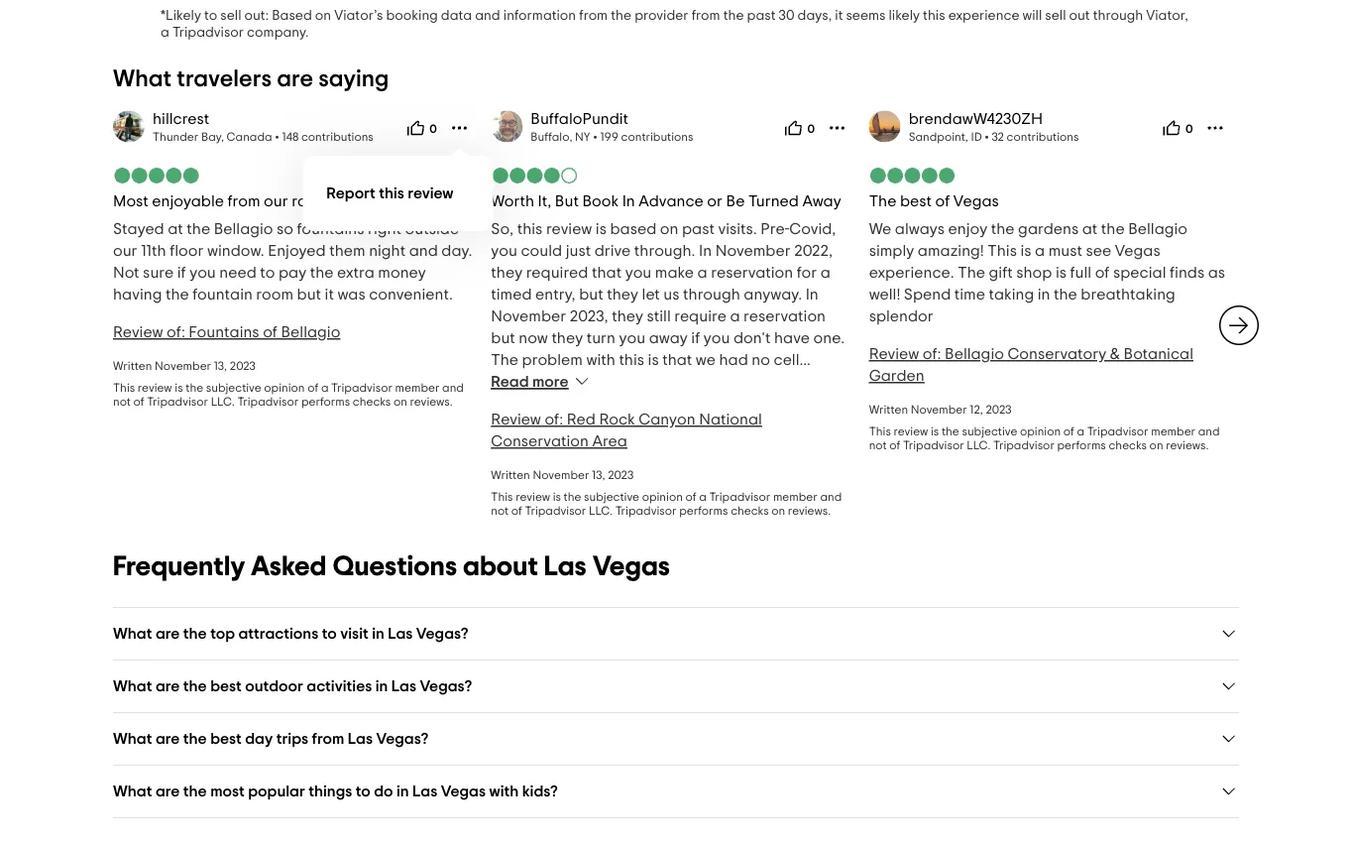 Task type: describe. For each thing, give the bounding box(es) containing it.
they up problem
[[552, 330, 583, 346]]

from inside so, this review is based on past visits. pre-covid, you could just drive through. in november 2022, they required that you make a reservation for a timed entry, but they let us through anyway. in november 2023, they still require a reservation but now they turn you away if you don't have one. the problem with this is that we had no cell service at the entrance, and by the time we got service back, we had decided to do something else. with that said, the loop is absolutely gorgeous with stunning views from several different locations. definitely a must-see, just book in advance.
[[704, 439, 737, 455]]

vegas inside we always enjoy the gardens at the bellagio simply amazing!  this is a must see vegas experience. the gift shop is full of special finds as well!  spend time taking in the breathtaking splendor
[[1116, 243, 1161, 259]]

report
[[327, 185, 376, 201]]

something
[[754, 396, 829, 412]]

of: for fountains
[[167, 324, 185, 340]]

brendaww4230zh
[[909, 111, 1044, 126]]

splendor
[[870, 308, 934, 324]]

checks for review of: red rock canyon national conservation area
[[731, 505, 769, 517]]

are for day
[[156, 730, 180, 746]]

worth it, but book in advance or be turned away
[[491, 193, 842, 209]]

2 horizontal spatial in
[[806, 287, 819, 303]]

said,
[[597, 418, 632, 433]]

frequently
[[113, 552, 245, 580]]

subjective for fountains
[[206, 382, 262, 394]]

&
[[1111, 346, 1121, 362]]

more
[[533, 374, 569, 390]]

1 vertical spatial that
[[663, 352, 693, 368]]

hillcrest image
[[113, 111, 145, 142]]

in inside we always enjoy the gardens at the bellagio simply amazing!  this is a must see vegas experience. the gift shop is full of special finds as well!  spend time taking in the breathtaking splendor
[[1038, 287, 1051, 303]]

a inside we always enjoy the gardens at the bellagio simply amazing!  this is a must see vegas experience. the gift shop is full of special finds as well!  spend time taking in the breathtaking splendor
[[1036, 243, 1046, 259]]

out:
[[245, 8, 269, 22]]

2022,
[[795, 243, 833, 259]]

us
[[664, 287, 680, 303]]

next image
[[1228, 313, 1252, 337]]

sandpoint,
[[909, 131, 969, 143]]

pay
[[279, 265, 307, 281]]

different
[[491, 461, 553, 477]]

pre-
[[761, 221, 790, 237]]

rock
[[599, 412, 636, 427]]

what for what are the best outdoor activities in las vegas?
[[113, 678, 152, 694]]

november for review of: fountains of bellagio
[[155, 360, 211, 372]]

in right visit
[[372, 625, 385, 641]]

and inside so, this review is based on past visits. pre-covid, you could just drive through. in november 2022, they required that you make a reservation for a timed entry, but they let us through anyway. in november 2023, they still require a reservation but now they turn you away if you don't have one. the problem with this is that we had no cell service at the entrance, and by the time we got service back, we had decided to do something else. with that said, the loop is absolutely gorgeous with stunning views from several different locations. definitely a must-see, just book in advance.
[[666, 374, 695, 390]]

past inside *likely to sell out: based on viator's booking data and information from the provider from the past 30 days, it seems likely this experience will sell out through viator, a tripadvisor company.
[[747, 8, 776, 22]]

2 vertical spatial that
[[564, 418, 594, 433]]

absolutely
[[714, 418, 790, 433]]

read more
[[491, 374, 569, 390]]

1 vertical spatial in
[[699, 243, 712, 259]]

from right provider at the top of page
[[692, 8, 721, 22]]

gift
[[989, 265, 1013, 281]]

this up could
[[517, 221, 543, 237]]

brendaww4230zh link
[[909, 111, 1044, 126]]

the inside what are the most popular things to do in las vegas with kids? dropdown button
[[183, 783, 207, 799]]

tripadvisor down 'fountains'
[[147, 396, 208, 408]]

shop
[[1017, 265, 1053, 281]]

written for review of: bellagio conservatory & botanical garden
[[870, 404, 909, 416]]

0 for we always enjoy the gardens at the bellagio simply amazing!  this is a must see vegas experience. the gift shop is full of special finds as well!  spend time taking in the breathtaking splendor
[[1186, 123, 1194, 135]]

llc. for red
[[589, 505, 613, 517]]

saying
[[319, 67, 389, 91]]

be
[[727, 193, 745, 209]]

0 horizontal spatial in
[[623, 193, 636, 209]]

is inside the written november 12, 2023 this review is the subjective opinion of a tripadvisor member and not of tripadvisor llc. tripadvisor performs checks on reviews.
[[931, 426, 940, 437]]

you up 'let'
[[625, 265, 652, 281]]

not for review of: red rock canyon national conservation area
[[491, 505, 509, 517]]

full
[[1071, 265, 1092, 281]]

fountains
[[189, 324, 260, 340]]

from right information
[[579, 8, 608, 22]]

0 vertical spatial vegas?
[[416, 625, 469, 641]]

2 0 button from the left
[[779, 112, 822, 144]]

or
[[707, 193, 723, 209]]

4.0 of 5 bubbles image
[[491, 168, 579, 183]]

tripadvisor down &
[[1088, 426, 1149, 437]]

past inside so, this review is based on past visits. pre-covid, you could just drive through. in november 2022, they required that you make a reservation for a timed entry, but they let us through anyway. in november 2023, they still require a reservation but now they turn you away if you don't have one. the problem with this is that we had no cell service at the entrance, and by the time we got service back, we had decided to do something else. with that said, the loop is absolutely gorgeous with stunning views from several different locations. definitely a must-see, just book in advance.
[[682, 221, 715, 237]]

bay,
[[201, 131, 224, 143]]

vegas up enjoy
[[954, 193, 1000, 209]]

written november 13, 2023 this review is the subjective opinion of a tripadvisor member and not of tripadvisor llc. tripadvisor performs checks on reviews. for canyon
[[491, 469, 842, 517]]

not for review of: fountains of bellagio
[[113, 396, 131, 408]]

problem
[[522, 352, 583, 368]]

area
[[593, 433, 628, 449]]

thunder
[[153, 131, 199, 143]]

the inside so, this review is based on past visits. pre-covid, you could just drive through. in november 2022, they required that you make a reservation for a timed entry, but they let us through anyway. in november 2023, they still require a reservation but now they turn you away if you don't have one. the problem with this is that we had no cell service at the entrance, and by the time we got service back, we had decided to do something else. with that said, the loop is absolutely gorgeous with stunning views from several different locations. definitely a must-see, just book in advance.
[[491, 352, 519, 368]]

turned
[[749, 193, 799, 209]]

2023 for conservatory
[[986, 404, 1012, 416]]

1 vertical spatial we
[[782, 374, 802, 390]]

2023,
[[570, 308, 609, 324]]

12,
[[970, 404, 984, 416]]

garden
[[870, 368, 925, 384]]

0 horizontal spatial had
[[615, 396, 644, 412]]

what are the best outdoor activities in las vegas?
[[113, 678, 472, 694]]

2 0 from the left
[[808, 123, 815, 135]]

0 vertical spatial just
[[566, 243, 591, 259]]

travelers
[[177, 67, 272, 91]]

this up entrance,
[[619, 352, 645, 368]]

open options menu image for the best of vegas
[[1206, 118, 1226, 138]]

contributions inside hillcrest thunder bay, canada 148 contributions
[[301, 131, 374, 143]]

tripadvisor down review of: bellagio conservatory & botanical garden link
[[994, 439, 1055, 451]]

review for review of: bellagio conservatory & botanical garden
[[894, 426, 929, 437]]

0 vertical spatial with
[[587, 352, 616, 368]]

most
[[113, 193, 149, 209]]

company.
[[247, 25, 309, 39]]

performs for &
[[1058, 439, 1107, 451]]

opinion for of
[[264, 382, 305, 394]]

buffalo,
[[531, 131, 573, 143]]

what travelers are saying
[[113, 67, 389, 91]]

book
[[583, 193, 619, 209]]

enjoyable
[[152, 193, 224, 209]]

what for what are the top attractions to visit in las vegas?
[[113, 625, 152, 641]]

llc. for fountains
[[211, 396, 235, 408]]

las inside what are the best outdoor activities in las vegas? dropdown button
[[392, 678, 417, 694]]

if inside so, this review is based on past visits. pre-covid, you could just drive through. in november 2022, they required that you make a reservation for a timed entry, but they let us through anyway. in november 2023, they still require a reservation but now they turn you away if you don't have one. the problem with this is that we had no cell service at the entrance, and by the time we got service back, we had decided to do something else. with that said, the loop is absolutely gorgeous with stunning views from several different locations. definitely a must-see, just book in advance.
[[692, 330, 700, 346]]

what for what are the most popular things to do in las vegas with kids?
[[113, 783, 152, 799]]

tripadvisor down review of: fountains of bellagio
[[237, 396, 299, 408]]

make
[[655, 265, 694, 281]]

what are the top attractions to visit in las vegas? button
[[113, 624, 1240, 644]]

simply
[[870, 243, 915, 259]]

review of: fountains of bellagio link
[[113, 324, 341, 340]]

0 vertical spatial best
[[901, 193, 932, 209]]

november for review of: red rock canyon national conservation area
[[533, 469, 590, 481]]

review for review of: fountains of bellagio
[[138, 382, 172, 394]]

reviews. for review of: bellagio conservatory & botanical garden
[[1167, 439, 1210, 451]]

turn
[[587, 330, 616, 346]]

so
[[277, 221, 294, 237]]

could
[[521, 243, 563, 259]]

this for review of: fountains of bellagio
[[113, 382, 135, 394]]

this up right
[[379, 185, 405, 201]]

of inside we always enjoy the gardens at the bellagio simply amazing!  this is a must see vegas experience. the gift shop is full of special finds as well!  spend time taking in the breathtaking splendor
[[1096, 265, 1110, 281]]

best for what are the best day trips from las vegas?
[[210, 730, 242, 746]]

based
[[610, 221, 657, 237]]

activities
[[307, 678, 372, 694]]

let
[[642, 287, 660, 303]]

best for what are the best outdoor activities in las vegas?
[[210, 678, 242, 694]]

*likely to sell out: based on viator's booking data and information from the provider from the past 30 days, it seems likely this experience will sell out through viator, a tripadvisor company.
[[161, 8, 1189, 39]]

red
[[567, 412, 596, 427]]

kids?
[[522, 783, 558, 799]]

148
[[282, 131, 299, 143]]

0 vertical spatial our
[[264, 193, 288, 209]]

0 for stayed at the bellagio so fountains right outside our 11th floor window.  enjoyed them night and day. not sure if you need to pay the extra money having the fountain room but it was convenient.
[[430, 123, 437, 135]]

finds
[[1170, 265, 1205, 281]]

2 service from the top
[[491, 396, 543, 412]]

locations.
[[557, 461, 628, 477]]

review for review of: red rock canyon national conservation area
[[516, 491, 550, 503]]

what for what are the best day trips from las vegas?
[[113, 730, 152, 746]]

checks for review of: bellagio conservatory & botanical garden
[[1109, 439, 1148, 451]]

0 vertical spatial that
[[592, 265, 622, 281]]

what are the most popular things to do in las vegas with kids? button
[[113, 782, 1240, 801]]

1 horizontal spatial had
[[720, 352, 749, 368]]

2023 for rock
[[608, 469, 634, 481]]

las inside what are the most popular things to do in las vegas with kids? dropdown button
[[413, 783, 438, 799]]

worth
[[491, 193, 535, 209]]

from inside dropdown button
[[312, 730, 345, 746]]

november up now
[[491, 308, 567, 324]]

cell
[[774, 352, 800, 368]]

november for review of: bellagio conservatory & botanical garden
[[911, 404, 968, 416]]

by
[[699, 374, 717, 390]]

of: for red
[[545, 412, 564, 427]]

a inside the written november 12, 2023 this review is the subjective opinion of a tripadvisor member and not of tripadvisor llc. tripadvisor performs checks on reviews.
[[1078, 426, 1085, 437]]

not for review of: bellagio conservatory & botanical garden
[[870, 439, 887, 451]]

are for attractions
[[156, 625, 180, 641]]

bellagio inside stayed at the bellagio so fountains right outside our 11th floor window.  enjoyed them night and day. not sure if you need to pay the extra money having the fountain room but it was convenient.
[[214, 221, 273, 237]]

experience
[[949, 8, 1020, 22]]

reviews. for review of: fountains of bellagio
[[410, 396, 453, 408]]

on for the best of vegas
[[1150, 439, 1164, 451]]

are for popular
[[156, 783, 180, 799]]

performs for bellagio
[[301, 396, 350, 408]]

0 button for stayed at the bellagio so fountains right outside our 11th floor window.  enjoyed them night and day. not sure if you need to pay the extra money having the fountain room but it was convenient.
[[400, 112, 444, 144]]

several
[[740, 439, 793, 455]]

do inside so, this review is based on past visits. pre-covid, you could just drive through. in november 2022, they required that you make a reservation for a timed entry, but they let us through anyway. in november 2023, they still require a reservation but now they turn you away if you don't have one. the problem with this is that we had no cell service at the entrance, and by the time we got service back, we had decided to do something else. with that said, the loop is absolutely gorgeous with stunning views from several different locations. definitely a must-see, just book in advance.
[[730, 396, 750, 412]]

tripadvisor down definitely
[[616, 505, 677, 517]]

performs for canyon
[[680, 505, 729, 517]]

written for review of: red rock canyon national conservation area
[[491, 469, 530, 481]]

have
[[775, 330, 810, 346]]

read
[[491, 374, 529, 390]]

see
[[1087, 243, 1112, 259]]

advance.
[[507, 483, 576, 499]]

in inside so, this review is based on past visits. pre-covid, you could just drive through. in november 2022, they required that you make a reservation for a timed entry, but they let us through anyway. in november 2023, they still require a reservation but now they turn you away if you don't have one. the problem with this is that we had no cell service at the entrance, and by the time we got service back, we had decided to do something else. with that said, the loop is absolutely gorgeous with stunning views from several different locations. definitely a must-see, just book in advance.
[[491, 483, 504, 499]]

it,
[[538, 193, 552, 209]]

the inside what are the best day trips from las vegas? dropdown button
[[183, 730, 207, 746]]

visit
[[340, 625, 369, 641]]

gorgeous
[[491, 439, 561, 455]]

tripadvisor inside *likely to sell out: based on viator's booking data and information from the provider from the past 30 days, it seems likely this experience will sell out through viator, a tripadvisor company.
[[173, 25, 244, 39]]

review of: red rock canyon national conservation area
[[491, 412, 763, 449]]

our inside stayed at the bellagio so fountains right outside our 11th floor window.  enjoyed them night and day. not sure if you need to pay the extra money having the fountain room but it was convenient.
[[113, 243, 137, 259]]

convenient.
[[369, 287, 453, 303]]

well!
[[870, 287, 901, 303]]

asked
[[251, 552, 327, 580]]

entrance,
[[593, 374, 663, 390]]

review of: red rock canyon national conservation area link
[[491, 412, 763, 449]]

1 horizontal spatial but
[[491, 330, 516, 346]]

0 vertical spatial reservation
[[711, 265, 794, 281]]

things
[[309, 783, 352, 799]]

what are the best day trips from las vegas? button
[[113, 729, 1240, 749]]

open options menu image for worth it, but book in advance or be turned away
[[828, 118, 848, 138]]

november down visits.
[[716, 243, 791, 259]]

ny
[[575, 131, 591, 143]]

they up timed
[[491, 265, 523, 281]]

amazing!
[[918, 243, 985, 259]]

2 horizontal spatial but
[[579, 287, 604, 303]]



Task type: locate. For each thing, give the bounding box(es) containing it.
reservation up have
[[744, 308, 826, 324]]

0 horizontal spatial llc.
[[211, 396, 235, 408]]

this right 'likely'
[[924, 8, 946, 22]]

0 vertical spatial it
[[835, 8, 843, 22]]

day.
[[442, 243, 473, 259]]

vegas left kids?
[[441, 783, 486, 799]]

you inside stayed at the bellagio so fountains right outside our 11th floor window.  enjoyed them night and day. not sure if you need to pay the extra money having the fountain room but it was convenient.
[[190, 265, 216, 281]]

visits.
[[719, 221, 758, 237]]

member for review of: red rock canyon national conservation area
[[774, 491, 818, 503]]

on inside so, this review is based on past visits. pre-covid, you could just drive through. in november 2022, they required that you make a reservation for a timed entry, but they let us through anyway. in november 2023, they still require a reservation but now they turn you away if you don't have one. the problem with this is that we had no cell service at the entrance, and by the time we got service back, we had decided to do something else. with that said, the loop is absolutely gorgeous with stunning views from several different locations. definitely a must-see, just book in advance.
[[660, 221, 679, 237]]

vegas? for what are the best day trips from las vegas?
[[376, 730, 429, 746]]

2 horizontal spatial 2023
[[986, 404, 1012, 416]]

from up window.
[[228, 193, 260, 209]]

1 vertical spatial through
[[683, 287, 741, 303]]

0 vertical spatial of:
[[167, 324, 185, 340]]

that down "back," at the top left of page
[[564, 418, 594, 433]]

0 vertical spatial subjective
[[206, 382, 262, 394]]

0 horizontal spatial member
[[395, 382, 440, 394]]

1 horizontal spatial llc.
[[589, 505, 613, 517]]

review inside review of: bellagio conservatory & botanical garden
[[870, 346, 920, 362]]

what are the best outdoor activities in las vegas? button
[[113, 676, 1240, 696]]

tripadvisor down must-
[[710, 491, 771, 503]]

national
[[699, 412, 763, 427]]

review down review of: fountains of bellagio
[[138, 382, 172, 394]]

to inside dropdown button
[[322, 625, 337, 641]]

this inside we always enjoy the gardens at the bellagio simply amazing!  this is a must see vegas experience. the gift shop is full of special finds as well!  spend time taking in the breathtaking splendor
[[988, 243, 1018, 259]]

2 sell from the left
[[1046, 8, 1067, 22]]

november inside the written november 12, 2023 this review is the subjective opinion of a tripadvisor member and not of tripadvisor llc. tripadvisor performs checks on reviews.
[[911, 404, 968, 416]]

not inside the written november 12, 2023 this review is the subjective opinion of a tripadvisor member and not of tripadvisor llc. tripadvisor performs checks on reviews.
[[870, 439, 887, 451]]

spend
[[904, 287, 951, 303]]

0 vertical spatial the
[[870, 193, 897, 209]]

breathtaking
[[1081, 287, 1176, 303]]

decided
[[647, 396, 708, 412]]

written november 13, 2023 this review is the subjective opinion of a tripadvisor member and not of tripadvisor llc. tripadvisor performs checks on reviews. for bellagio
[[113, 360, 464, 408]]

1 horizontal spatial do
[[730, 396, 750, 412]]

is
[[596, 221, 607, 237], [1021, 243, 1032, 259], [1056, 265, 1067, 281], [648, 352, 659, 368], [175, 382, 183, 394], [699, 418, 710, 433], [931, 426, 940, 437], [553, 491, 561, 503]]

member for review of: fountains of bellagio
[[395, 382, 440, 394]]

time inside we always enjoy the gardens at the bellagio simply amazing!  this is a must see vegas experience. the gift shop is full of special finds as well!  spend time taking in the breathtaking splendor
[[955, 287, 986, 303]]

you
[[491, 243, 518, 259], [190, 265, 216, 281], [625, 265, 652, 281], [619, 330, 646, 346], [704, 330, 730, 346]]

what inside what are the most popular things to do in las vegas with kids? dropdown button
[[113, 783, 152, 799]]

0 horizontal spatial open options menu image
[[828, 118, 848, 138]]

the up we
[[870, 193, 897, 209]]

but
[[555, 193, 579, 209]]

written
[[113, 360, 152, 372], [870, 404, 909, 416], [491, 469, 530, 481]]

this
[[924, 8, 946, 22], [379, 185, 405, 201], [517, 221, 543, 237], [619, 352, 645, 368]]

report this review
[[327, 185, 454, 201]]

we up said,
[[591, 396, 611, 412]]

1 vertical spatial written november 13, 2023 this review is the subjective opinion of a tripadvisor member and not of tripadvisor llc. tripadvisor performs checks on reviews.
[[491, 469, 842, 517]]

this
[[988, 243, 1018, 259], [113, 382, 135, 394], [870, 426, 892, 437], [491, 491, 513, 503]]

llc. for bellagio
[[967, 439, 991, 451]]

still
[[647, 308, 671, 324]]

member left 'read'
[[395, 382, 440, 394]]

advance
[[639, 193, 704, 209]]

1 vertical spatial past
[[682, 221, 715, 237]]

through inside so, this review is based on past visits. pre-covid, you could just drive through. in november 2022, they required that you make a reservation for a timed entry, but they let us through anyway. in november 2023, they still require a reservation but now they turn you away if you don't have one. the problem with this is that we had no cell service at the entrance, and by the time we got service back, we had decided to do something else. with that said, the loop is absolutely gorgeous with stunning views from several different locations. definitely a must-see, just book in advance.
[[683, 287, 741, 303]]

5.0 of 5 bubbles image for best
[[870, 168, 957, 183]]

2 vertical spatial performs
[[680, 505, 729, 517]]

written for review of: fountains of bellagio
[[113, 360, 152, 372]]

the inside what are the best outdoor activities in las vegas? dropdown button
[[183, 678, 207, 694]]

best left outdoor
[[210, 678, 242, 694]]

service down 'read'
[[491, 396, 543, 412]]

las inside what are the best day trips from las vegas? dropdown button
[[348, 730, 373, 746]]

time left taking
[[955, 287, 986, 303]]

contributions right 148
[[301, 131, 374, 143]]

of: up garden
[[923, 346, 942, 362]]

are for outdoor
[[156, 678, 180, 694]]

1 horizontal spatial written november 13, 2023 this review is the subjective opinion of a tripadvisor member and not of tripadvisor llc. tripadvisor performs checks on reviews.
[[491, 469, 842, 517]]

sell right will
[[1046, 8, 1067, 22]]

enjoyed
[[268, 243, 326, 259]]

1 horizontal spatial time
[[955, 287, 986, 303]]

2 horizontal spatial member
[[1152, 426, 1196, 437]]

1 horizontal spatial reviews.
[[788, 505, 831, 517]]

2023 for of
[[230, 360, 256, 372]]

1 horizontal spatial our
[[264, 193, 288, 209]]

you down so,
[[491, 243, 518, 259]]

0 vertical spatial do
[[730, 396, 750, 412]]

tripadvisor down advance.
[[525, 505, 587, 517]]

what inside what are the top attractions to visit in las vegas? dropdown button
[[113, 625, 152, 641]]

member for review of: bellagio conservatory & botanical garden
[[1152, 426, 1196, 437]]

0 vertical spatial llc.
[[211, 396, 235, 408]]

loop
[[663, 418, 696, 433]]

past left 30
[[747, 8, 776, 22]]

1 horizontal spatial the
[[870, 193, 897, 209]]

1 vertical spatial reviews.
[[1167, 439, 1210, 451]]

reviews. for review of: red rock canyon national conservation area
[[788, 505, 831, 517]]

13, for fountains
[[214, 360, 227, 372]]

tripadvisor down garden
[[903, 439, 965, 451]]

las
[[544, 552, 587, 580], [388, 625, 413, 641], [392, 678, 417, 694], [348, 730, 373, 746], [413, 783, 438, 799]]

of: up conservation
[[545, 412, 564, 427]]

canada
[[227, 131, 272, 143]]

0 horizontal spatial but
[[297, 287, 321, 303]]

1 vertical spatial with
[[564, 439, 593, 455]]

subjective inside the written november 12, 2023 this review is the subjective opinion of a tripadvisor member and not of tripadvisor llc. tripadvisor performs checks on reviews.
[[963, 426, 1018, 437]]

out
[[1070, 8, 1091, 22]]

13, for red
[[592, 469, 606, 481]]

brendaww4230zh image
[[870, 111, 901, 142]]

reviews. inside the written november 12, 2023 this review is the subjective opinion of a tripadvisor member and not of tripadvisor llc. tripadvisor performs checks on reviews.
[[1167, 439, 1210, 451]]

0 vertical spatial through
[[1094, 8, 1144, 22]]

2 open options menu image from the left
[[1206, 118, 1226, 138]]

1 vertical spatial had
[[615, 396, 644, 412]]

close options menu image
[[450, 118, 469, 138]]

but
[[297, 287, 321, 303], [579, 287, 604, 303], [491, 330, 516, 346]]

vegas up what are the top attractions to visit in las vegas? dropdown button
[[593, 552, 670, 580]]

and inside the written november 12, 2023 this review is the subjective opinion of a tripadvisor member and not of tripadvisor llc. tripadvisor performs checks on reviews.
[[1199, 426, 1221, 437]]

review inside the written november 12, 2023 this review is the subjective opinion of a tripadvisor member and not of tripadvisor llc. tripadvisor performs checks on reviews.
[[894, 426, 929, 437]]

definitely
[[631, 461, 699, 477]]

1 sell from the left
[[221, 8, 241, 22]]

reservation up anyway.
[[711, 265, 794, 281]]

to inside so, this review is based on past visits. pre-covid, you could just drive through. in november 2022, they required that you make a reservation for a timed entry, but they let us through anyway. in november 2023, they still require a reservation but now they turn you away if you don't have one. the problem with this is that we had no cell service at the entrance, and by the time we got service back, we had decided to do something else. with that said, the loop is absolutely gorgeous with stunning views from several different locations. definitely a must-see, just book in advance.
[[712, 396, 727, 412]]

opinion inside the written november 12, 2023 this review is the subjective opinion of a tripadvisor member and not of tripadvisor llc. tripadvisor performs checks on reviews.
[[1021, 426, 1061, 437]]

had left the 'no'
[[720, 352, 749, 368]]

money
[[378, 265, 426, 281]]

covid,
[[790, 221, 837, 237]]

at down problem
[[547, 374, 562, 390]]

0 horizontal spatial written
[[113, 360, 152, 372]]

2 horizontal spatial at
[[1083, 221, 1098, 237]]

3 contributions from the left
[[1007, 131, 1080, 143]]

5.0 of 5 bubbles image up most
[[113, 168, 200, 183]]

our
[[264, 193, 288, 209], [113, 243, 137, 259]]

member down botanical
[[1152, 426, 1196, 437]]

that down away at top
[[663, 352, 693, 368]]

but inside stayed at the bellagio so fountains right outside our 11th floor window.  enjoyed them night and day. not sure if you need to pay the extra money having the fountain room but it was convenient.
[[297, 287, 321, 303]]

llc. down 12,
[[967, 439, 991, 451]]

0 horizontal spatial sell
[[221, 8, 241, 22]]

reviews.
[[410, 396, 453, 408], [1167, 439, 1210, 451], [788, 505, 831, 517]]

enjoy
[[949, 221, 988, 237]]

had down entrance,
[[615, 396, 644, 412]]

they left 'let'
[[607, 287, 639, 303]]

to inside dropdown button
[[356, 783, 371, 799]]

to right things
[[356, 783, 371, 799]]

0 horizontal spatial 5.0 of 5 bubbles image
[[113, 168, 200, 183]]

1 horizontal spatial contributions
[[621, 131, 694, 143]]

tripadvisor down was
[[331, 382, 393, 394]]

1 open options menu image from the left
[[828, 118, 848, 138]]

viator's
[[334, 8, 383, 22]]

if down "floor"
[[177, 265, 186, 281]]

2 horizontal spatial of:
[[923, 346, 942, 362]]

0 vertical spatial written november 13, 2023 this review is the subjective opinion of a tripadvisor member and not of tripadvisor llc. tripadvisor performs checks on reviews.
[[113, 360, 464, 408]]

this inside the written november 12, 2023 this review is the subjective opinion of a tripadvisor member and not of tripadvisor llc. tripadvisor performs checks on reviews.
[[870, 426, 892, 437]]

1 horizontal spatial opinion
[[642, 491, 683, 503]]

through inside *likely to sell out: based on viator's booking data and information from the provider from the past 30 days, it seems likely this experience will sell out through viator, a tripadvisor company.
[[1094, 8, 1144, 22]]

2 horizontal spatial the
[[958, 265, 986, 281]]

just up required
[[566, 243, 591, 259]]

0 horizontal spatial it
[[325, 287, 334, 303]]

opinion down definitely
[[642, 491, 683, 503]]

subjective down 12,
[[963, 426, 1018, 437]]

0 vertical spatial time
[[955, 287, 986, 303]]

room inside stayed at the bellagio so fountains right outside our 11th floor window.  enjoyed them night and day. not sure if you need to pay the extra money having the fountain room but it was convenient.
[[256, 287, 294, 303]]

0 horizontal spatial checks
[[353, 396, 391, 408]]

las right activities
[[392, 678, 417, 694]]

a
[[161, 25, 169, 39], [1036, 243, 1046, 259], [698, 265, 708, 281], [821, 265, 831, 281], [730, 308, 740, 324], [321, 382, 329, 394], [1078, 426, 1085, 437], [702, 461, 712, 477], [699, 491, 707, 503]]

worth it, but book in advance or be turned away link
[[491, 193, 842, 209]]

this inside *likely to sell out: based on viator's booking data and information from the provider from the past 30 days, it seems likely this experience will sell out through viator, a tripadvisor company.
[[924, 8, 946, 22]]

llc. inside the written november 12, 2023 this review is the subjective opinion of a tripadvisor member and not of tripadvisor llc. tripadvisor performs checks on reviews.
[[967, 439, 991, 451]]

1 horizontal spatial it
[[835, 8, 843, 22]]

1 vertical spatial member
[[1152, 426, 1196, 437]]

2 vertical spatial review
[[491, 412, 541, 427]]

2 horizontal spatial 0
[[1186, 123, 1194, 135]]

1 horizontal spatial subjective
[[584, 491, 640, 503]]

1 horizontal spatial not
[[491, 505, 509, 517]]

1 horizontal spatial past
[[747, 8, 776, 22]]

1 horizontal spatial open options menu image
[[1206, 118, 1226, 138]]

3 0 button from the left
[[1157, 112, 1200, 144]]

what are the top attractions to visit in las vegas?
[[113, 625, 469, 641]]

vegas? for what are the best outdoor activities in las vegas?
[[420, 678, 472, 694]]

hillcrest link
[[153, 111, 210, 126]]

2 horizontal spatial 0 button
[[1157, 112, 1200, 144]]

review for review of: bellagio conservatory & botanical garden
[[870, 346, 920, 362]]

buffalopundit image
[[491, 111, 523, 142]]

1 horizontal spatial if
[[692, 330, 700, 346]]

not down advance.
[[491, 505, 509, 517]]

performs inside the written november 12, 2023 this review is the subjective opinion of a tripadvisor member and not of tripadvisor llc. tripadvisor performs checks on reviews.
[[1058, 439, 1107, 451]]

1 vertical spatial subjective
[[963, 426, 1018, 437]]

and
[[475, 8, 501, 22], [409, 243, 438, 259], [666, 374, 695, 390], [442, 382, 464, 394], [1199, 426, 1221, 437], [821, 491, 842, 503]]

subjective for red
[[584, 491, 640, 503]]

are inside what are the best day trips from las vegas? dropdown button
[[156, 730, 180, 746]]

we
[[870, 221, 892, 237]]

do inside dropdown button
[[374, 783, 393, 799]]

0 vertical spatial we
[[696, 352, 716, 368]]

must
[[1049, 243, 1083, 259]]

0 horizontal spatial 0 button
[[400, 112, 444, 144]]

0 horizontal spatial past
[[682, 221, 715, 237]]

stayed at the bellagio so fountains right outside our 11th floor window.  enjoyed them night and day. not sure if you need to pay the extra money having the fountain room but it was convenient.
[[113, 221, 473, 303]]

at up "floor"
[[168, 221, 183, 237]]

bellagio up special
[[1129, 221, 1188, 237]]

review down having
[[113, 324, 163, 340]]

id
[[972, 131, 983, 143]]

always
[[895, 221, 945, 237]]

it inside stayed at the bellagio so fountains right outside our 11th floor window.  enjoyed them night and day. not sure if you need to pay the extra money having the fountain room but it was convenient.
[[325, 287, 334, 303]]

subjective for bellagio
[[963, 426, 1018, 437]]

1 horizontal spatial 0
[[808, 123, 815, 135]]

vegas up special
[[1116, 243, 1161, 259]]

contributions
[[301, 131, 374, 143], [621, 131, 694, 143], [1007, 131, 1080, 143]]

room down pay
[[256, 287, 294, 303]]

2 horizontal spatial review
[[870, 346, 920, 362]]

this for review of: bellagio conservatory & botanical garden
[[870, 426, 892, 437]]

stayed
[[113, 221, 164, 237]]

0 horizontal spatial not
[[113, 396, 131, 408]]

of: inside review of: red rock canyon national conservation area
[[545, 412, 564, 427]]

are inside what are the most popular things to do in las vegas with kids? dropdown button
[[156, 783, 180, 799]]

2 vertical spatial with
[[489, 783, 519, 799]]

at up see
[[1083, 221, 1098, 237]]

bellagio up 12,
[[945, 346, 1005, 362]]

most enjoyable from our room
[[113, 193, 329, 209]]

to right *likely
[[204, 8, 218, 22]]

opinion down review of: fountains of bellagio
[[264, 382, 305, 394]]

day
[[245, 730, 273, 746]]

time down the 'no'
[[747, 374, 778, 390]]

2023 right 12,
[[986, 404, 1012, 416]]

2 vertical spatial of:
[[545, 412, 564, 427]]

got
[[805, 374, 830, 390]]

if inside stayed at the bellagio so fountains right outside our 11th floor window.  enjoyed them night and day. not sure if you need to pay the extra money having the fountain room but it was convenient.
[[177, 265, 186, 281]]

the inside what are the top attractions to visit in las vegas? dropdown button
[[183, 625, 207, 641]]

0 vertical spatial room
[[292, 193, 329, 209]]

contributions inside buffalopundit buffalo, ny 199 contributions
[[621, 131, 694, 143]]

member down the see,
[[774, 491, 818, 503]]

and inside *likely to sell out: based on viator's booking data and information from the provider from the past 30 days, it seems likely this experience will sell out through viator, a tripadvisor company.
[[475, 8, 501, 22]]

of: inside review of: bellagio conservatory & botanical garden
[[923, 346, 942, 362]]

1 service from the top
[[491, 374, 543, 390]]

bellagio inside we always enjoy the gardens at the bellagio simply amazing!  this is a must see vegas experience. the gift shop is full of special finds as well!  spend time taking in the breathtaking splendor
[[1129, 221, 1188, 237]]

a inside *likely to sell out: based on viator's booking data and information from the provider from the past 30 days, it seems likely this experience will sell out through viator, a tripadvisor company.
[[161, 25, 169, 39]]

0 vertical spatial if
[[177, 265, 186, 281]]

will
[[1023, 8, 1043, 22]]

3 what from the top
[[113, 678, 152, 694]]

member inside the written november 12, 2023 this review is the subjective opinion of a tripadvisor member and not of tripadvisor llc. tripadvisor performs checks on reviews.
[[1152, 426, 1196, 437]]

with up locations. at the bottom left of page
[[564, 439, 593, 455]]

bellagio up window.
[[214, 221, 273, 237]]

this down different
[[491, 491, 513, 503]]

2 horizontal spatial llc.
[[967, 439, 991, 451]]

0 button
[[400, 112, 444, 144], [779, 112, 822, 144], [1157, 112, 1200, 144]]

to inside *likely to sell out: based on viator's booking data and information from the provider from the past 30 days, it seems likely this experience will sell out through viator, a tripadvisor company.
[[204, 8, 218, 22]]

2 horizontal spatial opinion
[[1021, 426, 1061, 437]]

in down for
[[806, 287, 819, 303]]

review of: fountains of bellagio
[[113, 324, 341, 340]]

you right turn
[[619, 330, 646, 346]]

checks for review of: fountains of bellagio
[[353, 396, 391, 408]]

1 0 from the left
[[430, 123, 437, 135]]

required
[[526, 265, 589, 281]]

to down by
[[712, 396, 727, 412]]

that
[[592, 265, 622, 281], [663, 352, 693, 368], [564, 418, 594, 433]]

1 vertical spatial vegas?
[[420, 678, 472, 694]]

2 horizontal spatial written
[[870, 404, 909, 416]]

2 what from the top
[[113, 625, 152, 641]]

contributions right 32
[[1007, 131, 1080, 143]]

4 what from the top
[[113, 730, 152, 746]]

review
[[113, 324, 163, 340], [870, 346, 920, 362], [491, 412, 541, 427]]

1 what from the top
[[113, 67, 172, 91]]

2023 inside the written november 12, 2023 this review is the subjective opinion of a tripadvisor member and not of tripadvisor llc. tripadvisor performs checks on reviews.
[[986, 404, 1012, 416]]

questions
[[333, 552, 457, 580]]

written november 13, 2023 this review is the subjective opinion of a tripadvisor member and not of tripadvisor llc. tripadvisor performs checks on reviews. down review of: fountains of bellagio
[[113, 360, 464, 408]]

in right activities
[[376, 678, 388, 694]]

2 vertical spatial vegas?
[[376, 730, 429, 746]]

review of: bellagio conservatory & botanical garden link
[[870, 346, 1194, 384]]

1 horizontal spatial sell
[[1046, 8, 1067, 22]]

member
[[395, 382, 440, 394], [1152, 426, 1196, 437], [774, 491, 818, 503]]

what are the best day trips from las vegas?
[[113, 730, 429, 746]]

contributions for worth
[[621, 131, 694, 143]]

5.0 of 5 bubbles image up the best of vegas link
[[870, 168, 957, 183]]

written november 13, 2023 this review is the subjective opinion of a tripadvisor member and not of tripadvisor llc. tripadvisor performs checks on reviews. down "views"
[[491, 469, 842, 517]]

in down different
[[491, 483, 504, 499]]

written november 12, 2023 this review is the subjective opinion of a tripadvisor member and not of tripadvisor llc. tripadvisor performs checks on reviews.
[[870, 404, 1221, 451]]

best left the day
[[210, 730, 242, 746]]

previous image
[[101, 313, 125, 337]]

1 horizontal spatial through
[[1094, 8, 1144, 22]]

from right trips
[[312, 730, 345, 746]]

see,
[[754, 461, 784, 477]]

conservation
[[491, 433, 589, 449]]

room up the fountains
[[292, 193, 329, 209]]

1 horizontal spatial of:
[[545, 412, 564, 427]]

booking
[[386, 8, 438, 22]]

0 horizontal spatial if
[[177, 265, 186, 281]]

2 vertical spatial the
[[491, 352, 519, 368]]

to inside stayed at the bellagio so fountains right outside our 11th floor window.  enjoyed them night and day. not sure if you need to pay the extra money having the fountain room but it was convenient.
[[260, 265, 275, 281]]

written down garden
[[870, 404, 909, 416]]

subjective down locations. at the bottom left of page
[[584, 491, 640, 503]]

las right things
[[413, 783, 438, 799]]

0 horizontal spatial we
[[591, 396, 611, 412]]

1 vertical spatial it
[[325, 287, 334, 303]]

2 contributions from the left
[[621, 131, 694, 143]]

199
[[601, 131, 619, 143]]

anyway.
[[744, 287, 803, 303]]

las down activities
[[348, 730, 373, 746]]

llc. down 'fountains'
[[211, 396, 235, 408]]

3 0 from the left
[[1186, 123, 1194, 135]]

but left now
[[491, 330, 516, 346]]

of: for bellagio
[[923, 346, 942, 362]]

bellagio inside review of: bellagio conservatory & botanical garden
[[945, 346, 1005, 362]]

extra
[[337, 265, 375, 281]]

on inside *likely to sell out: based on viator's booking data and information from the provider from the past 30 days, it seems likely this experience will sell out through viator, a tripadvisor company.
[[315, 8, 331, 22]]

with
[[528, 418, 560, 433]]

13, down area
[[592, 469, 606, 481]]

this down previous icon
[[113, 382, 135, 394]]

just right the see,
[[788, 461, 813, 477]]

2 horizontal spatial reviews.
[[1167, 439, 1210, 451]]

through right out
[[1094, 8, 1144, 22]]

0 button for we always enjoy the gardens at the bellagio simply amazing!  this is a must see vegas experience. the gift shop is full of special finds as well!  spend time taking in the breathtaking splendor
[[1157, 112, 1200, 144]]

of
[[936, 193, 951, 209], [1096, 265, 1110, 281], [263, 324, 278, 340], [308, 382, 319, 394], [133, 396, 144, 408], [1064, 426, 1075, 437], [890, 439, 901, 451], [686, 491, 697, 503], [512, 505, 523, 517]]

opinion for rock
[[642, 491, 683, 503]]

written inside the written november 12, 2023 this review is the subjective opinion of a tripadvisor member and not of tripadvisor llc. tripadvisor performs checks on reviews.
[[870, 404, 909, 416]]

what inside what are the best outdoor activities in las vegas? dropdown button
[[113, 678, 152, 694]]

away
[[803, 193, 842, 209]]

now
[[519, 330, 548, 346]]

written down gorgeous
[[491, 469, 530, 481]]

contributions right 199
[[621, 131, 694, 143]]

1 vertical spatial reservation
[[744, 308, 826, 324]]

our up not
[[113, 243, 137, 259]]

review inside so, this review is based on past visits. pre-covid, you could just drive through. in november 2022, they required that you make a reservation for a timed entry, but they let us through anyway. in november 2023, they still require a reservation but now they turn you away if you don't have one. the problem with this is that we had no cell service at the entrance, and by the time we got service back, we had decided to do something else. with that said, the loop is absolutely gorgeous with stunning views from several different locations. definitely a must-see, just book in advance.
[[546, 221, 592, 237]]

review for review of: fountains of bellagio
[[113, 324, 163, 340]]

them
[[329, 243, 366, 259]]

through
[[1094, 8, 1144, 22], [683, 287, 741, 303]]

open options menu image
[[828, 118, 848, 138], [1206, 118, 1226, 138]]

1 contributions from the left
[[301, 131, 374, 143]]

it inside *likely to sell out: based on viator's booking data and information from the provider from the past 30 days, it seems likely this experience will sell out through viator, a tripadvisor company.
[[835, 8, 843, 22]]

the inside we always enjoy the gardens at the bellagio simply amazing!  this is a must see vegas experience. the gift shop is full of special finds as well!  spend time taking in the breathtaking splendor
[[958, 265, 986, 281]]

you down require
[[704, 330, 730, 346]]

brendaww4230zh sandpoint, id 32 contributions
[[909, 111, 1080, 143]]

opinion for conservatory
[[1021, 426, 1061, 437]]

this up gift
[[988, 243, 1018, 259]]

vegas inside what are the most popular things to do in las vegas with kids? dropdown button
[[441, 783, 486, 799]]

at inside stayed at the bellagio so fountains right outside our 11th floor window.  enjoyed them night and day. not sure if you need to pay the extra money having the fountain room but it was convenient.
[[168, 221, 183, 237]]

with inside what are the most popular things to do in las vegas with kids? dropdown button
[[489, 783, 519, 799]]

on inside the written november 12, 2023 this review is the subjective opinion of a tripadvisor member and not of tripadvisor llc. tripadvisor performs checks on reviews.
[[1150, 439, 1164, 451]]

0 horizontal spatial subjective
[[206, 382, 262, 394]]

at inside we always enjoy the gardens at the bellagio simply amazing!  this is a must see vegas experience. the gift shop is full of special finds as well!  spend time taking in the breathtaking splendor
[[1083, 221, 1098, 237]]

they
[[491, 265, 523, 281], [607, 287, 639, 303], [612, 308, 644, 324], [552, 330, 583, 346]]

checks inside the written november 12, 2023 this review is the subjective opinion of a tripadvisor member and not of tripadvisor llc. tripadvisor performs checks on reviews.
[[1109, 439, 1148, 451]]

1 horizontal spatial we
[[696, 352, 716, 368]]

they left still
[[612, 308, 644, 324]]

not down garden
[[870, 439, 887, 451]]

las inside what are the top attractions to visit in las vegas? dropdown button
[[388, 625, 413, 641]]

gardens
[[1019, 221, 1079, 237]]

on for worth it, but book in advance or be turned away
[[772, 505, 786, 517]]

2 vertical spatial we
[[591, 396, 611, 412]]

0 horizontal spatial reviews.
[[410, 396, 453, 408]]

are inside what are the best outdoor activities in las vegas? dropdown button
[[156, 678, 180, 694]]

review inside review of: red rock canyon national conservation area
[[491, 412, 541, 427]]

it right days,
[[835, 8, 843, 22]]

the inside the written november 12, 2023 this review is the subjective opinion of a tripadvisor member and not of tripadvisor llc. tripadvisor performs checks on reviews.
[[942, 426, 960, 437]]

do right things
[[374, 783, 393, 799]]

2 vertical spatial in
[[806, 287, 819, 303]]

1 5.0 of 5 bubbles image from the left
[[113, 168, 200, 183]]

are inside what are the top attractions to visit in las vegas? dropdown button
[[156, 625, 180, 641]]

our up 'so'
[[264, 193, 288, 209]]

at
[[168, 221, 183, 237], [1083, 221, 1098, 237], [547, 374, 562, 390]]

most
[[210, 783, 245, 799]]

5.0 of 5 bubbles image for enjoyable
[[113, 168, 200, 183]]

0 horizontal spatial written november 13, 2023 this review is the subjective opinion of a tripadvisor member and not of tripadvisor llc. tripadvisor performs checks on reviews.
[[113, 360, 464, 408]]

1 horizontal spatial checks
[[731, 505, 769, 517]]

las right about
[[544, 552, 587, 580]]

we
[[696, 352, 716, 368], [782, 374, 802, 390], [591, 396, 611, 412]]

2 5.0 of 5 bubbles image from the left
[[870, 168, 957, 183]]

0 horizontal spatial 2023
[[230, 360, 256, 372]]

review up garden
[[870, 346, 920, 362]]

1 vertical spatial checks
[[1109, 439, 1148, 451]]

review down garden
[[894, 426, 929, 437]]

what for what travelers are saying
[[113, 67, 172, 91]]

as
[[1209, 265, 1226, 281]]

buffalopundit buffalo, ny 199 contributions
[[531, 111, 694, 143]]

1 horizontal spatial just
[[788, 461, 813, 477]]

bellagio
[[214, 221, 273, 237], [1129, 221, 1188, 237], [281, 324, 341, 340], [945, 346, 1005, 362]]

0 horizontal spatial review
[[113, 324, 163, 340]]

review for review of: red rock canyon national conservation area
[[491, 412, 541, 427]]

not
[[113, 265, 139, 281]]

32
[[992, 131, 1005, 143]]

entry,
[[536, 287, 576, 303]]

1 vertical spatial room
[[256, 287, 294, 303]]

1 0 button from the left
[[400, 112, 444, 144]]

0 horizontal spatial time
[[747, 374, 778, 390]]

time inside so, this review is based on past visits. pre-covid, you could just drive through. in november 2022, they required that you make a reservation for a timed entry, but they let us through anyway. in november 2023, they still require a reservation but now they turn you away if you don't have one. the problem with this is that we had no cell service at the entrance, and by the time we got service back, we had decided to do something else. with that said, the loop is absolutely gorgeous with stunning views from several different locations. definitely a must-see, just book in advance.
[[747, 374, 778, 390]]

bellagio down was
[[281, 324, 341, 340]]

1 vertical spatial our
[[113, 243, 137, 259]]

best up always
[[901, 193, 932, 209]]

0
[[430, 123, 437, 135], [808, 123, 815, 135], [1186, 123, 1194, 135]]

review up outside
[[408, 185, 454, 201]]

contributions for the
[[1007, 131, 1080, 143]]

in right things
[[397, 783, 409, 799]]

review up gorgeous
[[491, 412, 541, 427]]

2 vertical spatial not
[[491, 505, 509, 517]]

0 horizontal spatial 13,
[[214, 360, 227, 372]]

this for review of: red rock canyon national conservation area
[[491, 491, 513, 503]]

what inside what are the best day trips from las vegas? dropdown button
[[113, 730, 152, 746]]

at inside so, this review is based on past visits. pre-covid, you could just drive through. in november 2022, they required that you make a reservation for a timed entry, but they let us through anyway. in november 2023, they still require a reservation but now they turn you away if you don't have one. the problem with this is that we had no cell service at the entrance, and by the time we got service back, we had decided to do something else. with that said, the loop is absolutely gorgeous with stunning views from several different locations. definitely a must-see, just book in advance.
[[547, 374, 562, 390]]

top
[[210, 625, 235, 641]]

do up absolutely
[[730, 396, 750, 412]]

2 vertical spatial best
[[210, 730, 242, 746]]

window.
[[207, 243, 265, 259]]

5.0 of 5 bubbles image
[[113, 168, 200, 183], [870, 168, 957, 183]]

0 horizontal spatial opinion
[[264, 382, 305, 394]]

5 what from the top
[[113, 783, 152, 799]]

1 vertical spatial review
[[870, 346, 920, 362]]

on for most enjoyable from our room
[[394, 396, 408, 408]]

and inside stayed at the bellagio so fountains right outside our 11th floor window.  enjoyed them night and day. not sure if you need to pay the extra money having the fountain room but it was convenient.
[[409, 243, 438, 259]]

in inside dropdown button
[[397, 783, 409, 799]]

to
[[204, 8, 218, 22], [260, 265, 275, 281], [712, 396, 727, 412], [322, 625, 337, 641], [356, 783, 371, 799]]

in right the through.
[[699, 243, 712, 259]]

buffalopundit link
[[531, 111, 629, 126]]

1 vertical spatial not
[[870, 439, 887, 451]]

contributions inside brendaww4230zh sandpoint, id 32 contributions
[[1007, 131, 1080, 143]]



Task type: vqa. For each thing, say whether or not it's contained in the screenshot.
the "maui" inside the Hilton Vacation Club Ka'anapali Beach Maui
no



